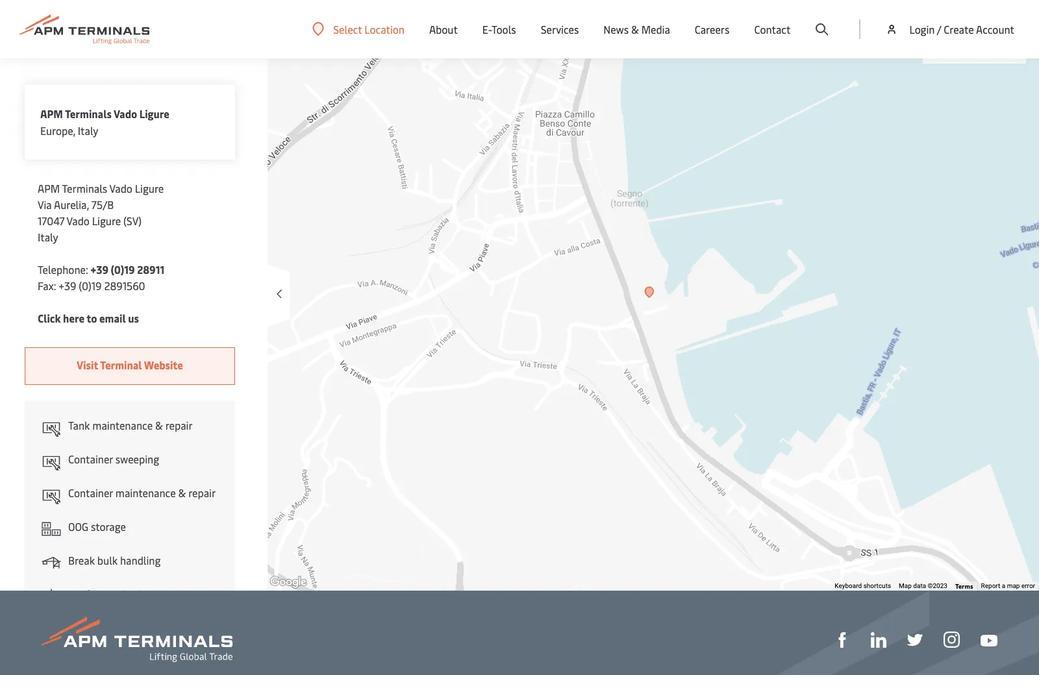 Task type: locate. For each thing, give the bounding box(es) containing it.
storage
[[91, 520, 126, 534]]

careers
[[695, 22, 730, 36]]

map
[[899, 583, 912, 590]]

terminals up europe,
[[65, 107, 112, 121]]

news & media button
[[604, 0, 670, 58]]

terms
[[955, 582, 973, 591]]

1 vertical spatial terminals
[[65, 107, 112, 121]]

2 vertical spatial terminals
[[62, 181, 107, 195]]

terminals for apm terminals vado ligure via aurelia, 75/b 17047 vado ligure (sv) italy
[[62, 181, 107, 195]]

maintenance
[[92, 418, 153, 433], [115, 486, 176, 500]]

vado for aurelia,
[[109, 181, 132, 195]]

1 vertical spatial repair
[[188, 486, 216, 500]]

visit
[[77, 358, 98, 372]]

apm up europe,
[[40, 107, 63, 121]]

1 vertical spatial apm
[[38, 181, 60, 195]]

container down tank
[[68, 452, 113, 466]]

1 vertical spatial maintenance
[[115, 486, 176, 500]]

(0)19
[[111, 262, 135, 277], [79, 279, 102, 293]]

container
[[68, 452, 113, 466], [68, 486, 113, 500]]

1 vertical spatial (0)19
[[79, 279, 102, 293]]

(0)19 down telephone:
[[79, 279, 102, 293]]

2891560
[[104, 279, 145, 293]]

0 vertical spatial container
[[68, 452, 113, 466]]

careers button
[[695, 0, 730, 58]]

0 vertical spatial +39
[[91, 262, 108, 277]]

+39 down telephone:
[[59, 279, 76, 293]]

apm up via
[[38, 181, 60, 195]]

17047
[[38, 214, 64, 228]]

(sv)
[[123, 214, 141, 228]]

shortcuts
[[863, 583, 891, 590]]

terminal
[[100, 358, 142, 372]]

maintenance down sweeping
[[115, 486, 176, 500]]

apm terminals vado ligure via aurelia, 75/b 17047 vado ligure (sv) italy
[[38, 181, 164, 244]]

apmt footer logo image
[[42, 617, 232, 662]]

map data ©2023
[[899, 583, 947, 590]]

+39 (0)19 28911 link
[[91, 262, 164, 277]]

handling
[[120, 553, 161, 568]]

terminals inside apm terminals vado ligure via aurelia, 75/b 17047 vado ligure (sv) italy
[[62, 181, 107, 195]]

oog
[[68, 520, 88, 534]]

ligure
[[139, 107, 169, 121], [135, 181, 164, 195], [92, 214, 121, 228]]

terminals
[[949, 21, 994, 36], [65, 107, 112, 121], [62, 181, 107, 195]]

/
[[937, 22, 941, 36]]

select
[[333, 22, 362, 36]]

1 vertical spatial ligure
[[135, 181, 164, 195]]

account
[[976, 22, 1014, 36]]

0 vertical spatial italy
[[78, 123, 98, 138]]

oog storage
[[68, 520, 126, 534]]

italy down 17047
[[38, 230, 58, 244]]

0 horizontal spatial italy
[[38, 230, 58, 244]]

0 vertical spatial apm
[[40, 107, 63, 121]]

error
[[1021, 583, 1035, 590]]

0 vertical spatial ligure
[[139, 107, 169, 121]]

break
[[68, 553, 95, 568]]

1 vertical spatial container
[[68, 486, 113, 500]]

news & media
[[604, 22, 670, 36]]

1 vertical spatial vado
[[109, 181, 132, 195]]

1 horizontal spatial italy
[[78, 123, 98, 138]]

instagram image
[[944, 632, 960, 648]]

linkedin image
[[871, 633, 886, 648]]

keyboard
[[835, 583, 862, 590]]

0 horizontal spatial +39
[[59, 279, 76, 293]]

reefer
[[68, 587, 99, 601]]

here
[[63, 311, 84, 325]]

italy right europe,
[[78, 123, 98, 138]]

monitoring
[[101, 587, 153, 601]]

0 vertical spatial &
[[631, 22, 639, 36]]

©2023
[[928, 583, 947, 590]]

(0)19 up 2891560
[[111, 262, 135, 277]]

2 vertical spatial &
[[178, 486, 186, 500]]

apm inside apm terminals vado ligure via aurelia, 75/b 17047 vado ligure (sv) italy
[[38, 181, 60, 195]]

telephone: +39 (0)19 28911 fax: +39 (0)19 2891560
[[38, 262, 164, 293]]

terminals for apm terminals vado ligure europe, italy
[[65, 107, 112, 121]]

0 vertical spatial maintenance
[[92, 418, 153, 433]]

repair
[[165, 418, 193, 433], [188, 486, 216, 500]]

1 vertical spatial italy
[[38, 230, 58, 244]]

container maintenance & repair
[[68, 486, 216, 500]]

0 vertical spatial repair
[[165, 418, 193, 433]]

report a map error
[[981, 583, 1035, 590]]

linkedin__x28_alt_x29__3_ link
[[871, 631, 886, 648]]

to
[[87, 311, 97, 325]]

+39
[[91, 262, 108, 277], [59, 279, 76, 293]]

vado
[[114, 107, 137, 121], [109, 181, 132, 195], [67, 214, 90, 228]]

vado inside apm terminals vado ligure europe, italy
[[114, 107, 137, 121]]

contact
[[754, 22, 791, 36]]

repair for tank maintenance & repair
[[165, 418, 193, 433]]

select location button
[[313, 22, 405, 36]]

about button
[[429, 0, 458, 58]]

2 vertical spatial vado
[[67, 214, 90, 228]]

italy
[[78, 123, 98, 138], [38, 230, 58, 244]]

aurelia,
[[54, 197, 89, 212]]

apm inside apm terminals vado ligure europe, italy
[[40, 107, 63, 121]]

report
[[981, 583, 1000, 590]]

0 horizontal spatial &
[[155, 418, 163, 433]]

fill 44 link
[[907, 631, 923, 648]]

1 horizontal spatial &
[[178, 486, 186, 500]]

1 horizontal spatial +39
[[91, 262, 108, 277]]

visit terminal website
[[77, 358, 183, 372]]

1 vertical spatial +39
[[59, 279, 76, 293]]

media
[[641, 22, 670, 36]]

apm for via
[[38, 181, 60, 195]]

&
[[631, 22, 639, 36], [155, 418, 163, 433], [178, 486, 186, 500]]

2 container from the top
[[68, 486, 113, 500]]

telephone:
[[38, 262, 88, 277]]

terminals right /
[[949, 21, 994, 36]]

ligure inside apm terminals vado ligure europe, italy
[[139, 107, 169, 121]]

instagram link
[[944, 631, 960, 648]]

login
[[909, 22, 935, 36]]

ligure for apm terminals vado ligure europe, italy
[[139, 107, 169, 121]]

container sweeping
[[68, 452, 159, 466]]

italy inside apm terminals vado ligure via aurelia, 75/b 17047 vado ligure (sv) italy
[[38, 230, 58, 244]]

tools
[[492, 22, 516, 36]]

tank maintenance & repair
[[68, 418, 193, 433]]

0 vertical spatial (0)19
[[111, 262, 135, 277]]

0 vertical spatial vado
[[114, 107, 137, 121]]

+39 up 2891560
[[91, 262, 108, 277]]

1 container from the top
[[68, 452, 113, 466]]

maintenance up container sweeping
[[92, 418, 153, 433]]

container up oog storage at the bottom left of page
[[68, 486, 113, 500]]

map region
[[206, 0, 1039, 675]]

bulk
[[97, 553, 118, 568]]

terms link
[[955, 582, 973, 591]]

terminals inside apm terminals vado ligure europe, italy
[[65, 107, 112, 121]]

contact button
[[754, 0, 791, 58]]

2 horizontal spatial &
[[631, 22, 639, 36]]

a
[[1002, 583, 1005, 590]]

map
[[1007, 583, 1020, 590]]

apm
[[40, 107, 63, 121], [38, 181, 60, 195]]

click here to email us link
[[38, 310, 139, 327]]

1 vertical spatial &
[[155, 418, 163, 433]]

terminals up aurelia,
[[62, 181, 107, 195]]



Task type: describe. For each thing, give the bounding box(es) containing it.
2 vertical spatial ligure
[[92, 214, 121, 228]]

e-tools
[[482, 22, 516, 36]]

& for tank maintenance & repair
[[155, 418, 163, 433]]

back button
[[21, 25, 235, 58]]

e-
[[482, 22, 492, 36]]

data
[[913, 583, 926, 590]]

services button
[[541, 0, 579, 58]]

maintenance for container
[[115, 486, 176, 500]]

twitter image
[[907, 633, 923, 648]]

report a map error link
[[981, 583, 1035, 590]]

0 horizontal spatial (0)19
[[79, 279, 102, 293]]

facebook image
[[834, 633, 850, 648]]

europe,
[[40, 123, 75, 138]]

sweeping
[[115, 452, 159, 466]]

google image
[[267, 574, 310, 591]]

via
[[38, 197, 52, 212]]

1 horizontal spatial (0)19
[[111, 262, 135, 277]]

about
[[429, 22, 458, 36]]

& inside dropdown button
[[631, 22, 639, 36]]

vado for italy
[[114, 107, 137, 121]]

apm for europe,
[[40, 107, 63, 121]]

ligure for apm terminals vado ligure via aurelia, 75/b 17047 vado ligure (sv) italy
[[135, 181, 164, 195]]

75/b
[[91, 197, 114, 212]]

login / create account
[[909, 22, 1014, 36]]

shape link
[[834, 631, 850, 648]]

location
[[364, 22, 405, 36]]

you tube link
[[981, 632, 997, 648]]

28911
[[137, 262, 164, 277]]

email
[[99, 311, 126, 325]]

keyboard shortcuts button
[[835, 582, 891, 591]]

fax:
[[38, 279, 56, 293]]

reefer monitoring
[[68, 587, 153, 601]]

italy inside apm terminals vado ligure europe, italy
[[78, 123, 98, 138]]

youtube image
[[981, 635, 997, 647]]

visit terminal website link
[[25, 347, 235, 385]]

us
[[128, 311, 139, 325]]

news
[[604, 22, 629, 36]]

back
[[44, 25, 72, 43]]

container for container sweeping
[[68, 452, 113, 466]]

repair for container maintenance & repair
[[188, 486, 216, 500]]

e-tools button
[[482, 0, 516, 58]]

create
[[944, 22, 974, 36]]

break bulk handling
[[68, 553, 161, 568]]

services
[[541, 22, 579, 36]]

0 vertical spatial terminals
[[949, 21, 994, 36]]

click
[[38, 311, 61, 325]]

click here to email us
[[38, 311, 139, 325]]

apm terminals vado ligure europe, italy
[[40, 107, 169, 138]]

login / create account link
[[885, 0, 1014, 58]]

container for container maintenance & repair
[[68, 486, 113, 500]]

select location
[[333, 22, 405, 36]]

website
[[144, 358, 183, 372]]

keyboard shortcuts
[[835, 583, 891, 590]]

maintenance for tank
[[92, 418, 153, 433]]

& for container maintenance & repair
[[178, 486, 186, 500]]

tank
[[68, 418, 90, 433]]



Task type: vqa. For each thing, say whether or not it's contained in the screenshot.
the APM to the bottom
yes



